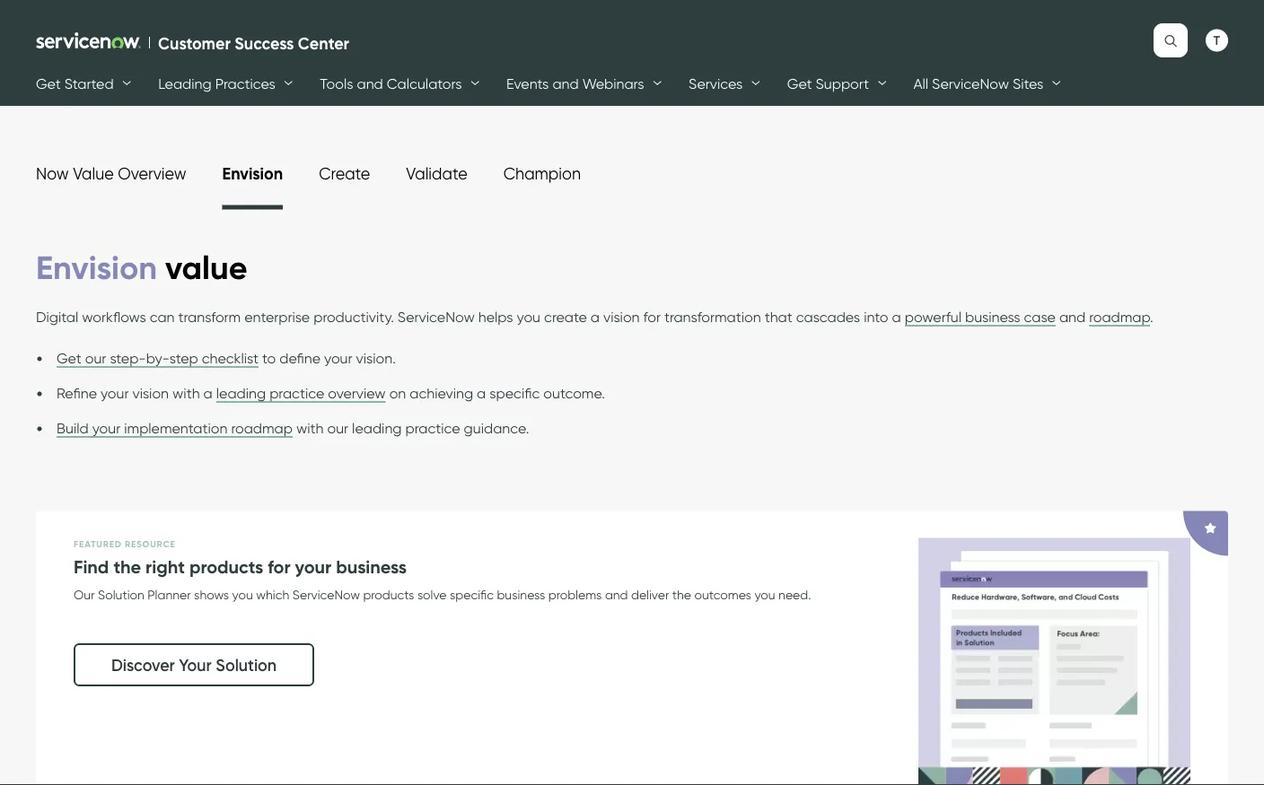 Task type: vqa. For each thing, say whether or not it's contained in the screenshot.
survey says an experience strategy can boost financial performance
no



Task type: locate. For each thing, give the bounding box(es) containing it.
envision
[[222, 163, 283, 183], [36, 248, 157, 288]]

your
[[179, 656, 212, 675]]

1 horizontal spatial roadmap
[[1090, 308, 1151, 326]]

1 horizontal spatial for
[[644, 308, 661, 326]]

vision.
[[356, 350, 396, 367]]

0 vertical spatial products
[[189, 556, 264, 579]]

0 horizontal spatial products
[[189, 556, 264, 579]]

enterprise
[[244, 308, 310, 326]]

0 vertical spatial practice
[[270, 385, 325, 402]]

0 vertical spatial with
[[172, 385, 200, 402]]

transformation
[[665, 308, 761, 326]]

specific right solve
[[450, 587, 494, 603]]

0 horizontal spatial roadmap
[[231, 420, 293, 437]]

0 vertical spatial envision
[[222, 163, 283, 183]]

tools
[[320, 75, 353, 92]]

support
[[816, 75, 869, 92]]

leading practices
[[158, 75, 276, 92]]

0 vertical spatial solution
[[98, 587, 144, 603]]

1 vertical spatial roadmap
[[231, 420, 293, 437]]

solution inside 'featured resource find the right products for your business our solution planner shows you which servicenow products solve specific business problems and deliver the outcomes you need.'
[[98, 587, 144, 603]]

the right deliver
[[673, 587, 692, 603]]

practice down define
[[270, 385, 325, 402]]

started
[[64, 75, 114, 92]]

your inside 'featured resource find the right products for your business our solution planner shows you which servicenow products solve specific business problems and deliver the outcomes you need.'
[[295, 556, 332, 579]]

solution right our
[[98, 587, 144, 603]]

solution right 'your'
[[216, 656, 277, 675]]

0 horizontal spatial servicenow
[[293, 587, 360, 603]]

our down refine your vision with a leading practice overview on achieving a specific outcome.
[[327, 420, 349, 437]]

servicenow right which at the bottom of page
[[293, 587, 360, 603]]

roadmap right case
[[1090, 308, 1151, 326]]

get up "refine"
[[57, 350, 81, 367]]

and left deliver
[[605, 587, 628, 603]]

by-
[[146, 350, 169, 367]]

refine your vision with a leading practice overview on achieving a specific outcome.
[[57, 385, 605, 402]]

with down leading practice overview link
[[296, 420, 324, 437]]

achieving
[[410, 385, 473, 402]]

calculators
[[387, 75, 462, 92]]

customer success center
[[158, 33, 349, 53]]

0 horizontal spatial you
[[232, 587, 253, 603]]

for up which at the bottom of page
[[268, 556, 291, 579]]

servicenow right all
[[932, 75, 1010, 92]]

validate
[[406, 163, 468, 183]]

products up shows
[[189, 556, 264, 579]]

1 horizontal spatial practice
[[406, 420, 460, 437]]

leading
[[216, 385, 266, 402], [352, 420, 402, 437]]

discover
[[111, 656, 175, 675]]

0 vertical spatial our
[[85, 350, 106, 367]]

all servicenow sites link
[[914, 66, 1044, 102]]

events and webinars
[[507, 75, 645, 92]]

leading down the 'checklist'
[[216, 385, 266, 402]]

webinars
[[583, 75, 645, 92]]

need.
[[779, 587, 811, 603]]

checklist
[[202, 350, 259, 367]]

products left solve
[[363, 587, 414, 603]]

0 horizontal spatial leading
[[216, 385, 266, 402]]

you right helps
[[517, 308, 541, 326]]

for
[[644, 308, 661, 326], [268, 556, 291, 579]]

0 horizontal spatial business
[[336, 556, 407, 579]]

with down the step
[[172, 385, 200, 402]]

0 vertical spatial for
[[644, 308, 661, 326]]

solution
[[98, 587, 144, 603], [216, 656, 277, 675]]

and right events
[[553, 75, 579, 92]]

and inside 'featured resource find the right products for your business our solution planner shows you which servicenow products solve specific business problems and deliver the outcomes you need.'
[[605, 587, 628, 603]]

right
[[146, 556, 185, 579]]

0 horizontal spatial the
[[114, 556, 141, 579]]

1 vertical spatial vision
[[132, 385, 169, 402]]

get
[[36, 75, 61, 92], [788, 75, 812, 92], [57, 350, 81, 367]]

0 horizontal spatial our
[[85, 350, 106, 367]]

1 horizontal spatial envision
[[222, 163, 283, 183]]

leading down overview
[[352, 420, 402, 437]]

0 horizontal spatial envision
[[36, 248, 157, 288]]

with
[[172, 385, 200, 402], [296, 420, 324, 437]]

the
[[114, 556, 141, 579], [673, 587, 692, 603]]

0 horizontal spatial solution
[[98, 587, 144, 603]]

a
[[591, 308, 600, 326], [892, 308, 902, 326], [204, 385, 213, 402], [477, 385, 486, 402]]

0 vertical spatial specific
[[490, 385, 540, 402]]

champion link
[[504, 163, 581, 183]]

0 horizontal spatial with
[[172, 385, 200, 402]]

get left 'support'
[[788, 75, 812, 92]]

featured resource find the right products for your business our solution planner shows you which servicenow products solve specific business problems and deliver the outcomes you need.
[[74, 538, 811, 603]]

your
[[324, 350, 353, 367], [101, 385, 129, 402], [92, 420, 121, 437], [295, 556, 332, 579]]

you left which at the bottom of page
[[232, 587, 253, 603]]

which
[[256, 587, 289, 603]]

1 vertical spatial business
[[336, 556, 407, 579]]

the down resource
[[114, 556, 141, 579]]

0 horizontal spatial for
[[268, 556, 291, 579]]

business
[[966, 308, 1021, 326], [336, 556, 407, 579], [497, 587, 546, 603]]

powerful business case link
[[905, 308, 1056, 327]]

2 vertical spatial servicenow
[[293, 587, 360, 603]]

all servicenow sites
[[914, 75, 1044, 92]]

1 horizontal spatial the
[[673, 587, 692, 603]]

powerful
[[905, 308, 962, 326]]

our
[[85, 350, 106, 367], [327, 420, 349, 437]]

get left started
[[36, 75, 61, 92]]

1 vertical spatial products
[[363, 587, 414, 603]]

get our step-by-step checklist to define your vision.
[[57, 350, 396, 367]]

a down get our step-by-step checklist to define your vision.
[[204, 385, 213, 402]]

1 horizontal spatial our
[[327, 420, 349, 437]]

vision right create
[[604, 308, 640, 326]]

servicenow left helps
[[398, 308, 475, 326]]

vision down get our step-by-step checklist link
[[132, 385, 169, 402]]

you
[[517, 308, 541, 326], [232, 587, 253, 603], [755, 587, 776, 603]]

and
[[357, 75, 383, 92], [553, 75, 579, 92], [1060, 308, 1086, 326], [605, 587, 628, 603]]

1 vertical spatial leading
[[352, 420, 402, 437]]

0 vertical spatial business
[[966, 308, 1021, 326]]

sites
[[1013, 75, 1044, 92]]

leading practices link
[[158, 66, 276, 102]]

get our step-by-step checklist link
[[57, 350, 259, 368]]

implementation
[[124, 420, 228, 437]]

customer
[[158, 33, 231, 53]]

1 vertical spatial envision
[[36, 248, 157, 288]]

services link
[[689, 66, 743, 102]]

that
[[765, 308, 793, 326]]

resource
[[125, 538, 176, 550]]

and right tools
[[357, 75, 383, 92]]

0 vertical spatial the
[[114, 556, 141, 579]]

workflows
[[82, 308, 146, 326]]

featured
[[74, 538, 122, 550]]

refine
[[57, 385, 97, 402]]

1 horizontal spatial business
[[497, 587, 546, 603]]

events and webinars link
[[507, 66, 645, 102]]

1 horizontal spatial servicenow
[[398, 308, 475, 326]]

1 horizontal spatial solution
[[216, 656, 277, 675]]

1 vertical spatial with
[[296, 420, 324, 437]]

vision
[[604, 308, 640, 326], [132, 385, 169, 402]]

value
[[73, 163, 114, 183]]

specific
[[490, 385, 540, 402], [450, 587, 494, 603]]

1 horizontal spatial vision
[[604, 308, 640, 326]]

you left need.
[[755, 587, 776, 603]]

our left step-
[[85, 350, 106, 367]]

1 vertical spatial for
[[268, 556, 291, 579]]

2 vertical spatial business
[[497, 587, 546, 603]]

discover your solution link
[[74, 644, 315, 687]]

events
[[507, 75, 549, 92]]

products
[[189, 556, 264, 579], [363, 587, 414, 603]]

1 horizontal spatial with
[[296, 420, 324, 437]]

1 vertical spatial practice
[[406, 420, 460, 437]]

practice down achieving
[[406, 420, 460, 437]]

1 vertical spatial specific
[[450, 587, 494, 603]]

specific up guidance.
[[490, 385, 540, 402]]

0 vertical spatial servicenow
[[932, 75, 1010, 92]]

roadmap down leading practice overview link
[[231, 420, 293, 437]]

discover your solution
[[111, 656, 277, 675]]

for left transformation at top right
[[644, 308, 661, 326]]

2 horizontal spatial business
[[966, 308, 1021, 326]]



Task type: describe. For each thing, give the bounding box(es) containing it.
shows
[[194, 587, 229, 603]]

champion
[[504, 163, 581, 183]]

get for get started
[[36, 75, 61, 92]]

business for business
[[497, 587, 546, 603]]

overview
[[118, 163, 186, 183]]

services
[[689, 75, 743, 92]]

2 horizontal spatial you
[[755, 587, 776, 603]]

for inside 'featured resource find the right products for your business our solution planner shows you which servicenow products solve specific business problems and deliver the outcomes you need.'
[[268, 556, 291, 579]]

a right into
[[892, 308, 902, 326]]

build your implementation roadmap with our leading practice guidance.
[[57, 420, 529, 437]]

0 vertical spatial leading
[[216, 385, 266, 402]]

0 horizontal spatial vision
[[132, 385, 169, 402]]

problems
[[549, 587, 602, 603]]

deliver
[[631, 587, 669, 603]]

now value overview
[[36, 163, 186, 183]]

define
[[280, 350, 321, 367]]

outcome.
[[544, 385, 605, 402]]

0 horizontal spatial practice
[[270, 385, 325, 402]]

0 vertical spatial roadmap
[[1090, 308, 1151, 326]]

get support
[[788, 75, 869, 92]]

find
[[74, 556, 109, 579]]

build your implementation roadmap link
[[57, 420, 293, 438]]

envision link
[[222, 163, 283, 183]]

1 vertical spatial servicenow
[[398, 308, 475, 326]]

1 horizontal spatial you
[[517, 308, 541, 326]]

all
[[914, 75, 929, 92]]

productivity.
[[314, 308, 394, 326]]

planner
[[148, 587, 191, 603]]

build
[[57, 420, 89, 437]]

guidance.
[[464, 420, 529, 437]]

create
[[319, 163, 370, 183]]

get started
[[36, 75, 114, 92]]

1 vertical spatial the
[[673, 587, 692, 603]]

into
[[864, 308, 889, 326]]

envision for envision value
[[36, 248, 157, 288]]

to
[[262, 350, 276, 367]]

step-
[[110, 350, 146, 367]]

envision for envision
[[222, 163, 283, 183]]

now
[[36, 163, 69, 183]]

1 horizontal spatial leading
[[352, 420, 402, 437]]

0 vertical spatial vision
[[604, 308, 640, 326]]

roadmap link
[[1090, 308, 1151, 327]]

digital
[[36, 308, 78, 326]]

2 horizontal spatial servicenow
[[932, 75, 1010, 92]]

customer success center link
[[36, 32, 355, 53]]

solve
[[418, 587, 447, 603]]

get for get support
[[788, 75, 812, 92]]

tools and calculators
[[320, 75, 462, 92]]

servicenow inside 'featured resource find the right products for your business our solution planner shows you which servicenow products solve specific business problems and deliver the outcomes you need.'
[[293, 587, 360, 603]]

center
[[298, 33, 349, 53]]

can
[[150, 308, 175, 326]]

a right create
[[591, 308, 600, 326]]

success
[[235, 33, 294, 53]]

value
[[165, 248, 248, 288]]

1 vertical spatial solution
[[216, 656, 277, 675]]

validate link
[[406, 163, 468, 183]]

case
[[1024, 308, 1056, 326]]

now value overview link
[[36, 163, 186, 183]]

transform
[[178, 308, 241, 326]]

leading practice overview link
[[216, 385, 386, 403]]

envision value
[[36, 248, 248, 288]]

helps
[[479, 308, 513, 326]]

get support link
[[788, 66, 869, 102]]

cascades
[[797, 308, 861, 326]]

and right case
[[1060, 308, 1086, 326]]

.
[[1151, 308, 1154, 326]]

create
[[544, 308, 587, 326]]

overview
[[328, 385, 386, 402]]

business for you
[[966, 308, 1021, 326]]

practices
[[215, 75, 276, 92]]

our
[[74, 587, 95, 603]]

digital workflows can transform enterprise productivity. servicenow helps you create a vision for transformation that cascades into a powerful business case and roadmap .
[[36, 308, 1154, 326]]

on
[[390, 385, 406, 402]]

outcomes
[[695, 587, 752, 603]]

tools and calculators link
[[320, 66, 462, 102]]

get started link
[[36, 66, 114, 102]]

leading
[[158, 75, 212, 92]]

1 vertical spatial our
[[327, 420, 349, 437]]

1 horizontal spatial products
[[363, 587, 414, 603]]

star image
[[1205, 523, 1217, 534]]

a up guidance.
[[477, 385, 486, 402]]

specific inside 'featured resource find the right products for your business our solution planner shows you which servicenow products solve specific business problems and deliver the outcomes you need.'
[[450, 587, 494, 603]]

create link
[[319, 163, 370, 183]]

step
[[169, 350, 198, 367]]



